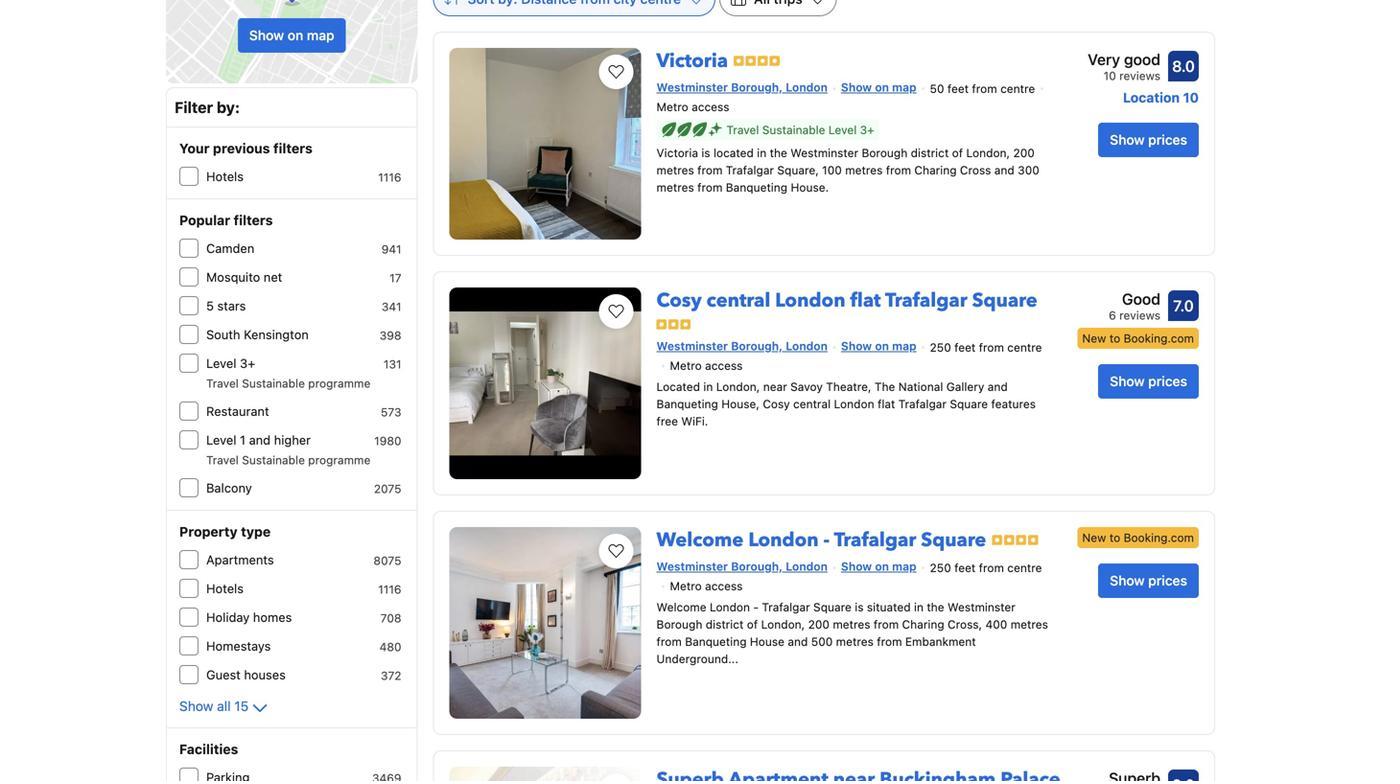 Task type: locate. For each thing, give the bounding box(es) containing it.
0 vertical spatial flat
[[850, 288, 881, 314]]

0 vertical spatial of
[[952, 146, 963, 160]]

feet up gallery
[[955, 341, 976, 354]]

2 new to booking.com from the top
[[1082, 531, 1194, 545]]

access up house,
[[705, 359, 743, 373]]

the up square,
[[770, 146, 788, 160]]

1 horizontal spatial the
[[927, 601, 945, 615]]

map for welcome london - trafalgar square
[[892, 560, 917, 574]]

filter by:
[[175, 98, 240, 117]]

to
[[1110, 332, 1121, 345], [1110, 531, 1121, 545]]

district up the underground...
[[706, 618, 744, 632]]

of up house
[[747, 618, 758, 632]]

very
[[1088, 50, 1120, 69]]

london, up house
[[761, 618, 805, 632]]

filter
[[175, 98, 213, 117]]

0 vertical spatial the
[[770, 146, 788, 160]]

2 250 from the top
[[930, 562, 951, 575]]

is inside victoria is located in the westminster borough district of london, 200 metres from trafalgar square, 100 metres from charing cross and 300 metres from banqueting house.
[[702, 146, 710, 160]]

1 horizontal spatial 3+
[[860, 123, 875, 137]]

in
[[757, 146, 767, 160], [704, 381, 713, 394], [914, 601, 924, 615]]

3 prices from the top
[[1148, 573, 1188, 589]]

centre for square
[[1008, 562, 1042, 575]]

17
[[390, 271, 402, 285]]

1 horizontal spatial cosy
[[763, 398, 790, 411]]

show prices for square
[[1110, 573, 1188, 589]]

sustainable up square,
[[762, 123, 825, 137]]

westminster down victoria 'link'
[[657, 81, 728, 94]]

2 vertical spatial show prices button
[[1099, 564, 1199, 599]]

level down south
[[206, 356, 236, 371]]

0 vertical spatial centre
[[1001, 82, 1035, 95]]

and up 'features'
[[988, 381, 1008, 394]]

borough, for welcome london - trafalgar square
[[731, 560, 783, 574]]

metro up located
[[670, 359, 702, 373]]

- inside welcome london - trafalgar square is situated in the westminster borough district of london, 200 metres from charing cross, 400 metres from banqueting house and 500 metres from embankment underground...
[[753, 601, 759, 615]]

westminster up the underground...
[[657, 560, 728, 574]]

2 vertical spatial centre
[[1008, 562, 1042, 575]]

situated
[[867, 601, 911, 615]]

2 vertical spatial westminster borough, london
[[657, 560, 828, 574]]

central up the 'near'
[[707, 288, 771, 314]]

1 vertical spatial district
[[706, 618, 744, 632]]

2 travel sustainable programme from the top
[[206, 454, 371, 467]]

london inside welcome london - trafalgar square is situated in the westminster borough district of london, 200 metres from charing cross, 400 metres from banqueting house and 500 metres from embankment underground...
[[710, 601, 750, 615]]

metres
[[657, 164, 694, 177], [845, 164, 883, 177], [657, 181, 694, 194], [833, 618, 871, 632], [1011, 618, 1048, 632], [836, 636, 874, 649]]

0 vertical spatial 200
[[1014, 146, 1035, 160]]

3+ down the south kensington
[[240, 356, 255, 371]]

filters up 'camden'
[[234, 212, 273, 228]]

london, up house,
[[716, 381, 760, 394]]

1 vertical spatial central
[[793, 398, 831, 411]]

square up gallery
[[972, 288, 1038, 314]]

central
[[707, 288, 771, 314], [793, 398, 831, 411]]

1 250 from the top
[[930, 341, 951, 354]]

1 horizontal spatial 200
[[1014, 146, 1035, 160]]

1 victoria from the top
[[657, 48, 728, 74]]

1 vertical spatial show prices button
[[1099, 365, 1199, 399]]

features
[[991, 398, 1036, 411]]

2 vertical spatial london,
[[761, 618, 805, 632]]

location 10
[[1123, 90, 1199, 106]]

0 vertical spatial london,
[[966, 146, 1010, 160]]

the
[[875, 381, 895, 394]]

1 horizontal spatial central
[[793, 398, 831, 411]]

show prices button for trafalgar
[[1099, 365, 1199, 399]]

flat
[[850, 288, 881, 314], [878, 398, 895, 411]]

1 vertical spatial new to booking.com
[[1082, 531, 1194, 545]]

net
[[264, 270, 282, 284]]

2 victoria from the top
[[657, 146, 698, 160]]

welcome
[[657, 528, 744, 554], [657, 601, 707, 615]]

0 horizontal spatial borough
[[657, 618, 703, 632]]

stars
[[217, 299, 246, 313]]

travel up located
[[727, 123, 759, 137]]

in inside located in london, near savoy theatre, the national gallery and banqueting house, cosy central london flat trafalgar square features free wifi.
[[704, 381, 713, 394]]

scored 7.0 element
[[1168, 291, 1199, 321]]

is
[[702, 146, 710, 160], [855, 601, 864, 615]]

0 vertical spatial cosy
[[657, 288, 702, 314]]

2 vertical spatial level
[[206, 433, 236, 448]]

house.
[[791, 181, 829, 194]]

travel
[[727, 123, 759, 137], [206, 377, 239, 390], [206, 454, 239, 467]]

1 vertical spatial access
[[705, 359, 743, 373]]

charing up "embankment"
[[902, 618, 945, 632]]

westminster up "400"
[[948, 601, 1016, 615]]

westminster
[[657, 81, 728, 94], [791, 146, 859, 160], [657, 340, 728, 353], [657, 560, 728, 574], [948, 601, 1016, 615]]

centre inside 50 feet from centre metro access
[[1001, 82, 1035, 95]]

0 vertical spatial booking.com
[[1124, 332, 1194, 345]]

borough inside victoria is located in the westminster borough district of london, 200 metres from trafalgar square, 100 metres from charing cross and 300 metres from banqueting house.
[[862, 146, 908, 160]]

borough down 50 feet from centre metro access
[[862, 146, 908, 160]]

welcome london - trafalgar square
[[657, 528, 987, 554]]

type
[[241, 524, 271, 540]]

0 horizontal spatial 10
[[1104, 69, 1116, 83]]

1 vertical spatial 1116
[[378, 583, 402, 597]]

charing left cross
[[915, 164, 957, 177]]

0 vertical spatial feet
[[948, 82, 969, 95]]

2 horizontal spatial london,
[[966, 146, 1010, 160]]

borough
[[862, 146, 908, 160], [657, 618, 703, 632]]

show on map
[[249, 27, 335, 43], [841, 81, 917, 94], [841, 340, 917, 353], [841, 560, 917, 574]]

hotels
[[206, 169, 244, 184], [206, 582, 244, 596]]

travel sustainable programme down higher
[[206, 454, 371, 467]]

higher
[[274, 433, 311, 448]]

gallery
[[947, 381, 985, 394]]

level left 1
[[206, 433, 236, 448]]

0 vertical spatial borough
[[862, 146, 908, 160]]

metro
[[657, 100, 689, 114], [670, 359, 702, 373], [670, 580, 702, 594]]

hotels up holiday on the left bottom
[[206, 582, 244, 596]]

square inside welcome london - trafalgar square is situated in the westminster borough district of london, 200 metres from charing cross, 400 metres from banqueting house and 500 metres from embankment underground...
[[814, 601, 852, 615]]

previous
[[213, 141, 270, 156]]

200 up 300
[[1014, 146, 1035, 160]]

victoria
[[657, 48, 728, 74], [657, 146, 698, 160]]

banqueting down located
[[726, 181, 788, 194]]

0 horizontal spatial -
[[753, 601, 759, 615]]

feet up cross,
[[955, 562, 976, 575]]

show
[[249, 27, 284, 43], [841, 81, 872, 94], [1110, 132, 1145, 148], [841, 340, 872, 353], [1110, 374, 1145, 389], [841, 560, 872, 574], [1110, 573, 1145, 589], [179, 699, 213, 715]]

0 vertical spatial welcome
[[657, 528, 744, 554]]

district
[[911, 146, 949, 160], [706, 618, 744, 632]]

metro up the underground...
[[670, 580, 702, 594]]

show prices
[[1110, 132, 1188, 148], [1110, 374, 1188, 389], [1110, 573, 1188, 589]]

on for victoria
[[875, 81, 889, 94]]

0 vertical spatial show prices button
[[1099, 123, 1199, 157]]

centre up "400"
[[1008, 562, 1042, 575]]

1 vertical spatial 3+
[[240, 356, 255, 371]]

1116 up 941
[[378, 171, 402, 184]]

access
[[692, 100, 730, 114], [705, 359, 743, 373], [705, 580, 743, 594]]

victoria inside victoria is located in the westminster borough district of london, 200 metres from trafalgar square, 100 metres from charing cross and 300 metres from banqueting house.
[[657, 146, 698, 160]]

250 feet from centre metro access up situated on the bottom right
[[670, 562, 1042, 594]]

of up cross
[[952, 146, 963, 160]]

2 prices from the top
[[1148, 374, 1188, 389]]

on
[[288, 27, 303, 43], [875, 81, 889, 94], [875, 340, 889, 353], [875, 560, 889, 574]]

0 vertical spatial filters
[[273, 141, 313, 156]]

westminster borough, london down victoria 'link'
[[657, 81, 828, 94]]

trafalgar inside located in london, near savoy theatre, the national gallery and banqueting house, cosy central london flat trafalgar square features free wifi.
[[899, 398, 947, 411]]

1 vertical spatial -
[[753, 601, 759, 615]]

1 vertical spatial charing
[[902, 618, 945, 632]]

1 vertical spatial filters
[[234, 212, 273, 228]]

1 vertical spatial is
[[855, 601, 864, 615]]

london, inside victoria is located in the westminster borough district of london, 200 metres from trafalgar square, 100 metres from charing cross and 300 metres from banqueting house.
[[966, 146, 1010, 160]]

filters right previous
[[273, 141, 313, 156]]

level down 50 feet from centre metro access
[[829, 123, 857, 137]]

250 up "national"
[[930, 341, 951, 354]]

0 vertical spatial show prices
[[1110, 132, 1188, 148]]

1 reviews from the top
[[1120, 69, 1161, 83]]

london, up cross
[[966, 146, 1010, 160]]

1116 up 708
[[378, 583, 402, 597]]

located
[[714, 146, 754, 160]]

south
[[206, 328, 240, 342]]

and left the 500
[[788, 636, 808, 649]]

1 vertical spatial victoria
[[657, 146, 698, 160]]

and left 300
[[995, 164, 1015, 177]]

sustainable
[[762, 123, 825, 137], [242, 377, 305, 390], [242, 454, 305, 467]]

200 inside welcome london - trafalgar square is situated in the westminster borough district of london, 200 metres from charing cross, 400 metres from banqueting house and 500 metres from embankment underground...
[[808, 618, 830, 632]]

westminster borough, london up house
[[657, 560, 828, 574]]

all
[[217, 699, 231, 715]]

cosy central london flat trafalgar square image
[[449, 288, 641, 480]]

the up "embankment"
[[927, 601, 945, 615]]

booking.com
[[1124, 332, 1194, 345], [1124, 531, 1194, 545]]

sustainable up 'restaurant'
[[242, 377, 305, 390]]

cosy up located
[[657, 288, 702, 314]]

0 vertical spatial travel sustainable programme
[[206, 377, 371, 390]]

0 horizontal spatial is
[[702, 146, 710, 160]]

1 250 feet from centre metro access from the top
[[670, 341, 1042, 373]]

is left situated on the bottom right
[[855, 601, 864, 615]]

guest houses
[[206, 668, 286, 683]]

balcony
[[206, 481, 252, 495]]

1 horizontal spatial london,
[[761, 618, 805, 632]]

0 horizontal spatial of
[[747, 618, 758, 632]]

1 horizontal spatial district
[[911, 146, 949, 160]]

feet for welcome london - trafalgar square
[[955, 562, 976, 575]]

show on map button
[[238, 18, 346, 53]]

borough, for victoria
[[731, 81, 783, 94]]

1 show prices button from the top
[[1099, 123, 1199, 157]]

located in london, near savoy theatre, the national gallery and banqueting house, cosy central london flat trafalgar square features free wifi.
[[657, 381, 1036, 429]]

level for level 3+
[[206, 356, 236, 371]]

square inside located in london, near savoy theatre, the national gallery and banqueting house, cosy central london flat trafalgar square features free wifi.
[[950, 398, 988, 411]]

feet right "50"
[[948, 82, 969, 95]]

2 show prices button from the top
[[1099, 365, 1199, 399]]

- inside 'welcome london - trafalgar square' link
[[824, 528, 830, 554]]

travel up balcony
[[206, 454, 239, 467]]

1 vertical spatial the
[[927, 601, 945, 615]]

200 up the 500
[[808, 618, 830, 632]]

3+
[[860, 123, 875, 137], [240, 356, 255, 371]]

programme up higher
[[308, 377, 371, 390]]

3 show prices button from the top
[[1099, 564, 1199, 599]]

2 1116 from the top
[[378, 583, 402, 597]]

0 vertical spatial prices
[[1148, 132, 1188, 148]]

0 horizontal spatial in
[[704, 381, 713, 394]]

scored 8.0 element
[[1168, 51, 1199, 82]]

0 vertical spatial hotels
[[206, 169, 244, 184]]

metro for welcome london - trafalgar square
[[670, 580, 702, 594]]

131
[[384, 358, 402, 371]]

travel for level 1 and higher
[[206, 454, 239, 467]]

feet for victoria
[[948, 82, 969, 95]]

3 borough, from the top
[[731, 560, 783, 574]]

feet inside 50 feet from centre metro access
[[948, 82, 969, 95]]

trafalgar down located
[[726, 164, 774, 177]]

feet for cosy central london flat trafalgar square
[[955, 341, 976, 354]]

sustainable for 3+
[[242, 377, 305, 390]]

metro for victoria
[[657, 100, 689, 114]]

2 vertical spatial in
[[914, 601, 924, 615]]

3+ down 50 feet from centre metro access
[[860, 123, 875, 137]]

2 horizontal spatial in
[[914, 601, 924, 615]]

1 vertical spatial borough,
[[731, 340, 783, 353]]

westminster up located
[[657, 340, 728, 353]]

show all 15
[[179, 699, 249, 715]]

trafalgar up situated on the bottom right
[[834, 528, 916, 554]]

2 new from the top
[[1082, 531, 1107, 545]]

1 borough, from the top
[[731, 81, 783, 94]]

westminster up the 100
[[791, 146, 859, 160]]

banqueting up the underground...
[[685, 636, 747, 649]]

square up the 500
[[814, 601, 852, 615]]

access inside 50 feet from centre metro access
[[692, 100, 730, 114]]

the
[[770, 146, 788, 160], [927, 601, 945, 615]]

1 vertical spatial level
[[206, 356, 236, 371]]

0 horizontal spatial cosy
[[657, 288, 702, 314]]

0 vertical spatial reviews
[[1120, 69, 1161, 83]]

programme down higher
[[308, 454, 371, 467]]

and inside welcome london - trafalgar square is situated in the westminster borough district of london, 200 metres from charing cross, 400 metres from banqueting house and 500 metres from embankment underground...
[[788, 636, 808, 649]]

2 reviews from the top
[[1120, 309, 1161, 322]]

1 to from the top
[[1110, 332, 1121, 345]]

of inside welcome london - trafalgar square is situated in the westminster borough district of london, 200 metres from charing cross, 400 metres from banqueting house and 500 metres from embankment underground...
[[747, 618, 758, 632]]

1 vertical spatial travel
[[206, 377, 239, 390]]

reviews
[[1120, 69, 1161, 83], [1120, 309, 1161, 322]]

1 programme from the top
[[308, 377, 371, 390]]

westminster borough, london for cosy central london flat trafalgar square
[[657, 340, 828, 353]]

programme
[[308, 377, 371, 390], [308, 454, 371, 467]]

0 vertical spatial -
[[824, 528, 830, 554]]

1 vertical spatial of
[[747, 618, 758, 632]]

district inside welcome london - trafalgar square is situated in the westminster borough district of london, 200 metres from charing cross, 400 metres from banqueting house and 500 metres from embankment underground...
[[706, 618, 744, 632]]

borough,
[[731, 81, 783, 94], [731, 340, 783, 353], [731, 560, 783, 574]]

0 vertical spatial in
[[757, 146, 767, 160]]

on inside button
[[288, 27, 303, 43]]

flat inside located in london, near savoy theatre, the national gallery and banqueting house, cosy central london flat trafalgar square features free wifi.
[[878, 398, 895, 411]]

1 vertical spatial cosy
[[763, 398, 790, 411]]

travel for level 3+
[[206, 377, 239, 390]]

2 programme from the top
[[308, 454, 371, 467]]

trafalgar down "national"
[[899, 398, 947, 411]]

10 down very
[[1104, 69, 1116, 83]]

map for cosy central london flat trafalgar square
[[892, 340, 917, 353]]

borough up the underground...
[[657, 618, 703, 632]]

0 vertical spatial charing
[[915, 164, 957, 177]]

250 feet from centre metro access up theatre,
[[670, 341, 1042, 373]]

hotels down previous
[[206, 169, 244, 184]]

victoria for victoria is located in the westminster borough district of london, 200 metres from trafalgar square, 100 metres from charing cross and 300 metres from banqueting house.
[[657, 146, 698, 160]]

1 vertical spatial banqueting
[[657, 398, 718, 411]]

feet
[[948, 82, 969, 95], [955, 341, 976, 354], [955, 562, 976, 575]]

from
[[972, 82, 997, 95], [698, 164, 723, 177], [886, 164, 911, 177], [698, 181, 723, 194], [979, 341, 1004, 354], [979, 562, 1004, 575], [874, 618, 899, 632], [657, 636, 682, 649], [877, 636, 902, 649]]

charing inside victoria is located in the westminster borough district of london, 200 metres from trafalgar square, 100 metres from charing cross and 300 metres from banqueting house.
[[915, 164, 957, 177]]

1 vertical spatial london,
[[716, 381, 760, 394]]

1 vertical spatial borough
[[657, 618, 703, 632]]

your
[[179, 141, 210, 156]]

welcome london - trafalgar square image
[[449, 528, 641, 719]]

1 horizontal spatial borough
[[862, 146, 908, 160]]

borough, up the 'near'
[[731, 340, 783, 353]]

0 vertical spatial borough,
[[731, 81, 783, 94]]

show prices button
[[1099, 123, 1199, 157], [1099, 365, 1199, 399], [1099, 564, 1199, 599]]

2 vertical spatial feet
[[955, 562, 976, 575]]

near
[[763, 381, 787, 394]]

reviews inside good 6 reviews
[[1120, 309, 1161, 322]]

charing
[[915, 164, 957, 177], [902, 618, 945, 632]]

district down "50"
[[911, 146, 949, 160]]

metro inside 50 feet from centre metro access
[[657, 100, 689, 114]]

borough, down welcome london - trafalgar square
[[731, 560, 783, 574]]

1 vertical spatial metro
[[670, 359, 702, 373]]

2 welcome from the top
[[657, 601, 707, 615]]

250 feet from centre metro access
[[670, 341, 1042, 373], [670, 562, 1042, 594]]

1 new from the top
[[1082, 332, 1107, 345]]

300
[[1018, 164, 1040, 177]]

westminster borough, london
[[657, 81, 828, 94], [657, 340, 828, 353], [657, 560, 828, 574]]

1 welcome from the top
[[657, 528, 744, 554]]

2 vertical spatial access
[[705, 580, 743, 594]]

access up the underground...
[[705, 580, 743, 594]]

1 vertical spatial hotels
[[206, 582, 244, 596]]

2 to from the top
[[1110, 531, 1121, 545]]

centre up 'features'
[[1008, 341, 1042, 354]]

show prices button for square
[[1099, 564, 1199, 599]]

banqueting up wifi.
[[657, 398, 718, 411]]

1 vertical spatial sustainable
[[242, 377, 305, 390]]

cosy down the 'near'
[[763, 398, 790, 411]]

0 vertical spatial victoria
[[657, 48, 728, 74]]

show all 15 button
[[179, 697, 272, 720]]

westminster borough, london up the 'near'
[[657, 340, 828, 353]]

2 vertical spatial metro
[[670, 580, 702, 594]]

250 up cross,
[[930, 562, 951, 575]]

of inside victoria is located in the westminster borough district of london, 200 metres from trafalgar square, 100 metres from charing cross and 300 metres from banqueting house.
[[952, 146, 963, 160]]

sustainable down level 1 and higher at the left bottom
[[242, 454, 305, 467]]

0 vertical spatial programme
[[308, 377, 371, 390]]

1 vertical spatial travel sustainable programme
[[206, 454, 371, 467]]

cosy inside located in london, near savoy theatre, the national gallery and banqueting house, cosy central london flat trafalgar square features free wifi.
[[763, 398, 790, 411]]

0 vertical spatial 10
[[1104, 69, 1116, 83]]

1 westminster borough, london from the top
[[657, 81, 828, 94]]

3 westminster borough, london from the top
[[657, 560, 828, 574]]

10 down scored 8.0 element
[[1183, 90, 1199, 106]]

2 250 feet from centre metro access from the top
[[670, 562, 1042, 594]]

1 vertical spatial centre
[[1008, 341, 1042, 354]]

0 horizontal spatial 200
[[808, 618, 830, 632]]

show on map for victoria
[[841, 81, 917, 94]]

flat down the
[[878, 398, 895, 411]]

2 show prices from the top
[[1110, 374, 1188, 389]]

trafalgar
[[726, 164, 774, 177], [885, 288, 968, 314], [899, 398, 947, 411], [834, 528, 916, 554], [762, 601, 810, 615]]

2 borough, from the top
[[731, 340, 783, 353]]

708
[[381, 612, 402, 625]]

show on map for welcome london - trafalgar square
[[841, 560, 917, 574]]

new to booking.com
[[1082, 332, 1194, 345], [1082, 531, 1194, 545]]

0 vertical spatial 3+
[[860, 123, 875, 137]]

1 vertical spatial programme
[[308, 454, 371, 467]]

1 vertical spatial prices
[[1148, 374, 1188, 389]]

travel down level 3+
[[206, 377, 239, 390]]

1 vertical spatial to
[[1110, 531, 1121, 545]]

0 vertical spatial 250
[[930, 341, 951, 354]]

metro down victoria 'link'
[[657, 100, 689, 114]]

on for cosy central london flat trafalgar square
[[875, 340, 889, 353]]

2 vertical spatial banqueting
[[685, 636, 747, 649]]

london, inside welcome london - trafalgar square is situated in the westminster borough district of london, 200 metres from charing cross, 400 metres from banqueting house and 500 metres from embankment underground...
[[761, 618, 805, 632]]

1 horizontal spatial is
[[855, 601, 864, 615]]

access up located
[[692, 100, 730, 114]]

welcome inside welcome london - trafalgar square is situated in the westminster borough district of london, 200 metres from charing cross, 400 metres from banqueting house and 500 metres from embankment underground...
[[657, 601, 707, 615]]

0 vertical spatial 1116
[[378, 171, 402, 184]]

1 booking.com from the top
[[1124, 332, 1194, 345]]

borough, up the travel sustainable level 3+
[[731, 81, 783, 94]]

1 horizontal spatial filters
[[273, 141, 313, 156]]

travel sustainable programme down kensington
[[206, 377, 371, 390]]

flat up theatre,
[[850, 288, 881, 314]]

centre right "50"
[[1001, 82, 1035, 95]]

popular
[[179, 212, 230, 228]]

0 horizontal spatial district
[[706, 618, 744, 632]]

westminster for welcome london - trafalgar square
[[657, 560, 728, 574]]

and inside located in london, near savoy theatre, the national gallery and banqueting house, cosy central london flat trafalgar square features free wifi.
[[988, 381, 1008, 394]]

wifi.
[[681, 415, 708, 429]]

1 vertical spatial booking.com
[[1124, 531, 1194, 545]]

200 inside victoria is located in the westminster borough district of london, 200 metres from trafalgar square, 100 metres from charing cross and 300 metres from banqueting house.
[[1014, 146, 1035, 160]]

trafalgar up house
[[762, 601, 810, 615]]

0 vertical spatial new
[[1082, 332, 1107, 345]]

1 travel sustainable programme from the top
[[206, 377, 371, 390]]

is left located
[[702, 146, 710, 160]]

1 vertical spatial welcome
[[657, 601, 707, 615]]

central down savoy
[[793, 398, 831, 411]]

filters
[[273, 141, 313, 156], [234, 212, 273, 228]]

3 show prices from the top
[[1110, 573, 1188, 589]]

westminster for cosy central london flat trafalgar square
[[657, 340, 728, 353]]

in inside welcome london - trafalgar square is situated in the westminster borough district of london, 200 metres from charing cross, 400 metres from banqueting house and 500 metres from embankment underground...
[[914, 601, 924, 615]]

square down gallery
[[950, 398, 988, 411]]

1 vertical spatial reviews
[[1120, 309, 1161, 322]]

new
[[1082, 332, 1107, 345], [1082, 531, 1107, 545]]

1 horizontal spatial of
[[952, 146, 963, 160]]

travel sustainable programme
[[206, 377, 371, 390], [206, 454, 371, 467]]

-
[[824, 528, 830, 554], [753, 601, 759, 615]]

westminster inside victoria is located in the westminster borough district of london, 200 metres from trafalgar square, 100 metres from charing cross and 300 metres from banqueting house.
[[791, 146, 859, 160]]

250 for trafalgar
[[930, 341, 951, 354]]

2 westminster borough, london from the top
[[657, 340, 828, 353]]

1 horizontal spatial -
[[824, 528, 830, 554]]

0 horizontal spatial london,
[[716, 381, 760, 394]]

1 vertical spatial show prices
[[1110, 374, 1188, 389]]



Task type: describe. For each thing, give the bounding box(es) containing it.
holiday homes
[[206, 611, 292, 625]]

theatre,
[[826, 381, 872, 394]]

10 inside very good 10 reviews
[[1104, 69, 1116, 83]]

map for victoria
[[892, 81, 917, 94]]

1
[[240, 433, 246, 448]]

underground...
[[657, 653, 739, 666]]

south kensington
[[206, 328, 309, 342]]

programme for level 3+
[[308, 377, 371, 390]]

mosquito net
[[206, 270, 282, 284]]

and right 1
[[249, 433, 271, 448]]

5 stars
[[206, 299, 246, 313]]

holiday
[[206, 611, 250, 625]]

welcome london - trafalgar square link
[[657, 520, 987, 554]]

scored 9.0 element
[[1168, 770, 1199, 782]]

50
[[930, 82, 944, 95]]

5
[[206, 299, 214, 313]]

398
[[380, 329, 402, 342]]

programme for level 1 and higher
[[308, 454, 371, 467]]

travel sustainable level 3+
[[727, 123, 875, 137]]

square up cross,
[[921, 528, 987, 554]]

homes
[[253, 611, 292, 625]]

50 feet from centre metro access
[[657, 82, 1035, 114]]

0 vertical spatial level
[[829, 123, 857, 137]]

prices for square
[[1148, 573, 1188, 589]]

mosquito
[[206, 270, 260, 284]]

westminster borough, london for victoria
[[657, 81, 828, 94]]

15
[[234, 699, 249, 715]]

travel sustainable programme for level 3+
[[206, 377, 371, 390]]

houses
[[244, 668, 286, 683]]

480
[[380, 641, 402, 654]]

trafalgar inside victoria is located in the westminster borough district of london, 200 metres from trafalgar square, 100 metres from charing cross and 300 metres from banqueting house.
[[726, 164, 774, 177]]

cosy central london flat trafalgar square link
[[657, 280, 1038, 314]]

1 new to booking.com from the top
[[1082, 332, 1194, 345]]

victoria link
[[657, 40, 728, 74]]

in inside victoria is located in the westminster borough district of london, 200 metres from trafalgar square, 100 metres from charing cross and 300 metres from banqueting house.
[[757, 146, 767, 160]]

metro for cosy central london flat trafalgar square
[[670, 359, 702, 373]]

7.0
[[1174, 297, 1194, 315]]

from inside 50 feet from centre metro access
[[972, 82, 997, 95]]

facilities
[[179, 742, 238, 758]]

national
[[899, 381, 943, 394]]

charing inside welcome london - trafalgar square is situated in the westminster borough district of london, 200 metres from charing cross, 400 metres from banqueting house and 500 metres from embankment underground...
[[902, 618, 945, 632]]

district inside victoria is located in the westminster borough district of london, 200 metres from trafalgar square, 100 metres from charing cross and 300 metres from banqueting house.
[[911, 146, 949, 160]]

london inside located in london, near savoy theatre, the national gallery and banqueting house, cosy central london flat trafalgar square features free wifi.
[[834, 398, 875, 411]]

central inside located in london, near savoy theatre, the national gallery and banqueting house, cosy central london flat trafalgar square features free wifi.
[[793, 398, 831, 411]]

0 horizontal spatial filters
[[234, 212, 273, 228]]

travel sustainable programme for level 1 and higher
[[206, 454, 371, 467]]

guest
[[206, 668, 241, 683]]

is inside welcome london - trafalgar square is situated in the westminster borough district of london, 200 metres from charing cross, 400 metres from banqueting house and 500 metres from embankment underground...
[[855, 601, 864, 615]]

500
[[811, 636, 833, 649]]

level for level 1 and higher
[[206, 433, 236, 448]]

westminster borough, london for welcome london - trafalgar square
[[657, 560, 828, 574]]

apartments
[[206, 553, 274, 567]]

prices for trafalgar
[[1148, 374, 1188, 389]]

location
[[1123, 90, 1180, 106]]

banqueting inside victoria is located in the westminster borough district of london, 200 metres from trafalgar square, 100 metres from charing cross and 300 metres from banqueting house.
[[726, 181, 788, 194]]

the inside welcome london - trafalgar square is situated in the westminster borough district of london, 200 metres from charing cross, 400 metres from banqueting house and 500 metres from embankment underground...
[[927, 601, 945, 615]]

superb element
[[1103, 767, 1161, 782]]

8075
[[374, 554, 402, 568]]

welcome for welcome london - trafalgar square is situated in the westminster borough district of london, 200 metres from charing cross, 400 metres from banqueting house and 500 metres from embankment underground...
[[657, 601, 707, 615]]

property
[[179, 524, 238, 540]]

westminster for victoria
[[657, 81, 728, 94]]

941
[[382, 243, 402, 256]]

sustainable for 1
[[242, 454, 305, 467]]

show on map inside button
[[249, 27, 335, 43]]

cross,
[[948, 618, 982, 632]]

cross
[[960, 164, 991, 177]]

level 1 and higher
[[206, 433, 311, 448]]

0 vertical spatial sustainable
[[762, 123, 825, 137]]

1 vertical spatial 10
[[1183, 90, 1199, 106]]

access for cosy central london flat trafalgar square
[[705, 359, 743, 373]]

reviews inside very good 10 reviews
[[1120, 69, 1161, 83]]

banqueting inside welcome london - trafalgar square is situated in the westminster borough district of london, 200 metres from charing cross, 400 metres from banqueting house and 500 metres from embankment underground...
[[685, 636, 747, 649]]

1 show prices from the top
[[1110, 132, 1188, 148]]

show on map for cosy central london flat trafalgar square
[[841, 340, 917, 353]]

your previous filters
[[179, 141, 313, 156]]

1 1116 from the top
[[378, 171, 402, 184]]

savoy
[[791, 381, 823, 394]]

house
[[750, 636, 785, 649]]

borough inside welcome london - trafalgar square is situated in the westminster borough district of london, 200 metres from charing cross, 400 metres from banqueting house and 500 metres from embankment underground...
[[657, 618, 703, 632]]

250 feet from centre metro access for trafalgar
[[670, 562, 1042, 594]]

popular filters
[[179, 212, 273, 228]]

westminster inside welcome london - trafalgar square is situated in the westminster borough district of london, 200 metres from charing cross, 400 metres from banqueting house and 500 metres from embankment underground...
[[948, 601, 1016, 615]]

0 horizontal spatial central
[[707, 288, 771, 314]]

london, inside located in london, near savoy theatre, the national gallery and banqueting house, cosy central london flat trafalgar square features free wifi.
[[716, 381, 760, 394]]

very good element
[[1088, 48, 1161, 71]]

good
[[1124, 50, 1161, 69]]

2 hotels from the top
[[206, 582, 244, 596]]

400
[[986, 618, 1008, 632]]

573
[[381, 406, 402, 419]]

victoria for victoria
[[657, 48, 728, 74]]

- for welcome london - trafalgar square
[[824, 528, 830, 554]]

homestays
[[206, 639, 271, 654]]

show inside button
[[249, 27, 284, 43]]

located
[[657, 381, 700, 394]]

centre for trafalgar
[[1008, 341, 1042, 354]]

by:
[[217, 98, 240, 117]]

victoria is located in the westminster borough district of london, 200 metres from trafalgar square, 100 metres from charing cross and 300 metres from banqueting house.
[[657, 146, 1040, 194]]

- for welcome london - trafalgar square is situated in the westminster borough district of london, 200 metres from charing cross, 400 metres from banqueting house and 500 metres from embankment underground...
[[753, 601, 759, 615]]

good element
[[1078, 288, 1161, 311]]

100
[[822, 164, 842, 177]]

on for welcome london - trafalgar square
[[875, 560, 889, 574]]

camden
[[206, 241, 255, 256]]

restaurant
[[206, 404, 269, 419]]

borough, for cosy central london flat trafalgar square
[[731, 340, 783, 353]]

embankment
[[905, 636, 976, 649]]

welcome for welcome london - trafalgar square
[[657, 528, 744, 554]]

map inside button
[[307, 27, 335, 43]]

very good 10 reviews
[[1088, 50, 1161, 83]]

1 prices from the top
[[1148, 132, 1188, 148]]

good 6 reviews
[[1109, 290, 1161, 322]]

6
[[1109, 309, 1116, 322]]

level 3+
[[206, 356, 255, 371]]

1 hotels from the top
[[206, 169, 244, 184]]

property type
[[179, 524, 271, 540]]

welcome london - trafalgar square is situated in the westminster borough district of london, 200 metres from charing cross, 400 metres from banqueting house and 500 metres from embankment underground...
[[657, 601, 1048, 666]]

the inside victoria is located in the westminster borough district of london, 200 metres from trafalgar square, 100 metres from charing cross and 300 metres from banqueting house.
[[770, 146, 788, 160]]

0 vertical spatial travel
[[727, 123, 759, 137]]

good
[[1122, 290, 1161, 308]]

250 for square
[[930, 562, 951, 575]]

banqueting inside located in london, near savoy theatre, the national gallery and banqueting house, cosy central london flat trafalgar square features free wifi.
[[657, 398, 718, 411]]

victoria image
[[449, 48, 641, 240]]

372
[[381, 670, 402, 683]]

250 feet from centre metro access for flat
[[670, 341, 1042, 373]]

1980
[[374, 435, 402, 448]]

and inside victoria is located in the westminster borough district of london, 200 metres from trafalgar square, 100 metres from charing cross and 300 metres from banqueting house.
[[995, 164, 1015, 177]]

8.0
[[1172, 57, 1195, 75]]

access for welcome london - trafalgar square
[[705, 580, 743, 594]]

trafalgar up "national"
[[885, 288, 968, 314]]

kensington
[[244, 328, 309, 342]]

free
[[657, 415, 678, 429]]

access for victoria
[[692, 100, 730, 114]]

square,
[[777, 164, 819, 177]]

2 booking.com from the top
[[1124, 531, 1194, 545]]

show prices for trafalgar
[[1110, 374, 1188, 389]]

trafalgar inside welcome london - trafalgar square is situated in the westminster borough district of london, 200 metres from charing cross, 400 metres from banqueting house and 500 metres from embankment underground...
[[762, 601, 810, 615]]

house,
[[722, 398, 760, 411]]

341
[[382, 300, 402, 314]]

cosy central london flat trafalgar square
[[657, 288, 1038, 314]]

2075
[[374, 483, 402, 496]]



Task type: vqa. For each thing, say whether or not it's contained in the screenshot.
the Travel to the top
yes



